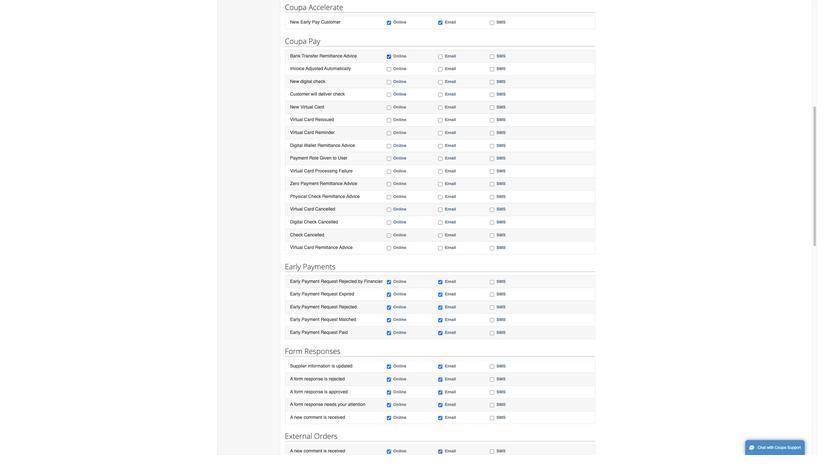 Task type: describe. For each thing, give the bounding box(es) containing it.
19 sms from the top
[[497, 292, 506, 297]]

1 vertical spatial check
[[333, 92, 345, 97]]

is left rejected
[[325, 377, 328, 382]]

a form response is rejected
[[290, 377, 345, 382]]

8 sms from the top
[[497, 130, 506, 135]]

digital check cancelled
[[290, 220, 338, 225]]

payment role given to user
[[290, 156, 348, 161]]

payment for zero payment remittance advice
[[301, 181, 319, 186]]

form for a form response is approved
[[294, 390, 303, 395]]

2 received from the top
[[328, 449, 345, 454]]

coupa inside button
[[776, 446, 787, 451]]

remittance for transfer
[[320, 53, 343, 58]]

form responses
[[285, 347, 341, 357]]

your
[[338, 402, 347, 408]]

0 vertical spatial check
[[314, 79, 326, 84]]

request for early payment request expired
[[321, 292, 338, 297]]

15 sms from the top
[[497, 220, 506, 225]]

7 sms from the top
[[497, 118, 506, 122]]

orders
[[314, 432, 338, 442]]

virtual for virtual card reissued
[[290, 117, 303, 122]]

11 sms from the top
[[497, 169, 506, 174]]

5 a from the top
[[290, 449, 293, 454]]

2 online from the top
[[394, 54, 407, 58]]

early payment request expired
[[290, 292, 354, 297]]

supplier information is updated
[[290, 364, 353, 369]]

6 sms from the top
[[497, 105, 506, 110]]

with
[[768, 446, 774, 451]]

new for new digital check
[[290, 79, 299, 84]]

0 horizontal spatial customer
[[290, 92, 310, 97]]

26 email from the top
[[445, 403, 456, 408]]

approved
[[329, 390, 348, 395]]

advice for physical check remittance advice
[[347, 194, 360, 199]]

17 email from the top
[[445, 246, 456, 250]]

8 email from the top
[[445, 130, 456, 135]]

automatically
[[324, 66, 351, 71]]

25 sms from the top
[[497, 390, 506, 395]]

card for processing
[[304, 168, 314, 174]]

remittance for check
[[323, 194, 345, 199]]

virtual for virtual card processing failure
[[290, 168, 303, 174]]

new virtual card
[[290, 104, 324, 110]]

remittance for card
[[315, 245, 338, 250]]

check cancelled
[[290, 232, 325, 238]]

form
[[285, 347, 303, 357]]

will
[[311, 92, 317, 97]]

12 sms from the top
[[497, 182, 506, 186]]

external orders
[[285, 432, 338, 442]]

rejected
[[329, 377, 345, 382]]

7 online from the top
[[394, 118, 407, 122]]

rejected for early payment request rejected by financier
[[339, 279, 357, 284]]

remittance for payment
[[320, 181, 343, 186]]

payment for early payment request rejected by financier
[[302, 279, 320, 284]]

28 email from the top
[[445, 449, 456, 454]]

15 online from the top
[[394, 220, 407, 225]]

4 online from the top
[[394, 79, 407, 84]]

customer will deliver check
[[290, 92, 345, 97]]

11 email from the top
[[445, 169, 456, 174]]

24 online from the top
[[394, 377, 407, 382]]

chat
[[758, 446, 766, 451]]

12 email from the top
[[445, 182, 456, 186]]

new for new early pay customer
[[290, 19, 299, 25]]

25 online from the top
[[394, 390, 407, 395]]

digital for digital wallet remittance advice
[[290, 143, 303, 148]]

19 email from the top
[[445, 292, 456, 297]]

2 new from the top
[[294, 449, 303, 454]]

is left the updated
[[332, 364, 335, 369]]

0 vertical spatial customer
[[321, 19, 341, 25]]

24 sms from the top
[[497, 377, 506, 382]]

early for early payments
[[285, 262, 301, 272]]

25 email from the top
[[445, 390, 456, 395]]

deliver
[[319, 92, 332, 97]]

22 online from the top
[[394, 331, 407, 335]]

27 online from the top
[[394, 416, 407, 420]]

0 vertical spatial pay
[[312, 19, 320, 25]]

card for cancelled
[[304, 207, 314, 212]]

zero
[[290, 181, 300, 186]]

early payment request paid
[[290, 330, 348, 335]]

payment for early payment request rejected
[[302, 305, 320, 310]]

9 sms from the top
[[497, 143, 506, 148]]

1 email from the top
[[445, 20, 456, 25]]

2 vertical spatial check
[[290, 232, 303, 238]]

chat with coupa support
[[758, 446, 802, 451]]

payment for early payment request expired
[[302, 292, 320, 297]]

early payment request rejected by financier
[[290, 279, 383, 284]]

23 email from the top
[[445, 364, 456, 369]]

3 sms from the top
[[497, 66, 506, 71]]

chat with coupa support button
[[746, 441, 806, 456]]

10 sms from the top
[[497, 156, 506, 161]]

processing
[[315, 168, 338, 174]]

digital wallet remittance advice
[[290, 143, 355, 148]]

15 email from the top
[[445, 220, 456, 225]]

adjusted
[[306, 66, 323, 71]]

28 sms from the top
[[497, 449, 506, 454]]

14 sms from the top
[[497, 207, 506, 212]]

2 vertical spatial cancelled
[[304, 232, 325, 238]]

13 online from the top
[[394, 194, 407, 199]]

19 online from the top
[[394, 292, 407, 297]]

coupa accelerate
[[285, 2, 344, 12]]

3 online from the top
[[394, 66, 407, 71]]

a form response is approved
[[290, 390, 348, 395]]

2 a from the top
[[290, 390, 293, 395]]

response for approved
[[305, 390, 323, 395]]

card for reminder
[[304, 130, 314, 135]]

13 sms from the top
[[497, 194, 506, 199]]

5 email from the top
[[445, 92, 456, 97]]

3 email from the top
[[445, 66, 456, 71]]

23 online from the top
[[394, 364, 407, 369]]

new digital check
[[290, 79, 326, 84]]

20 email from the top
[[445, 305, 456, 310]]

is left approved
[[325, 390, 328, 395]]

5 online from the top
[[394, 92, 407, 97]]

20 online from the top
[[394, 305, 407, 310]]

early payment request rejected
[[290, 305, 357, 310]]

27 email from the top
[[445, 416, 456, 420]]

physical check remittance advice
[[290, 194, 360, 199]]

virtual up virtual card reissued
[[301, 104, 313, 110]]

16 email from the top
[[445, 233, 456, 238]]

20 sms from the top
[[497, 305, 506, 310]]

reminder
[[315, 130, 335, 135]]

virtual for virtual card remittance advice
[[290, 245, 303, 250]]

invoice
[[290, 66, 305, 71]]

1 new from the top
[[294, 415, 303, 420]]

virtual for virtual card reminder
[[290, 130, 303, 135]]

11 online from the top
[[394, 169, 407, 174]]

virtual card reminder
[[290, 130, 335, 135]]

1 a from the top
[[290, 377, 293, 382]]

2 email from the top
[[445, 54, 456, 58]]

paid
[[339, 330, 348, 335]]

coupa for coupa accelerate
[[285, 2, 307, 12]]

check for physical
[[308, 194, 321, 199]]

17 sms from the top
[[497, 246, 506, 250]]

virtual card reissued
[[290, 117, 334, 122]]

10 online from the top
[[394, 156, 407, 161]]

1 sms from the top
[[497, 20, 506, 25]]

role
[[309, 156, 319, 161]]



Task type: locate. For each thing, give the bounding box(es) containing it.
responses
[[305, 347, 341, 357]]

request down early payment request rejected
[[321, 317, 338, 323]]

rejected for early payment request rejected
[[339, 305, 357, 310]]

wallet
[[304, 143, 317, 148]]

check for digital
[[304, 220, 317, 225]]

1 comment from the top
[[304, 415, 323, 420]]

check right "deliver"
[[333, 92, 345, 97]]

advice
[[344, 53, 357, 58], [342, 143, 355, 148], [344, 181, 357, 186], [347, 194, 360, 199], [339, 245, 353, 250]]

payment down early payment request matched
[[302, 330, 320, 335]]

virtual down new virtual card
[[290, 117, 303, 122]]

1 response from the top
[[305, 377, 323, 382]]

form
[[294, 377, 303, 382], [294, 390, 303, 395], [294, 402, 303, 408]]

card down role
[[304, 168, 314, 174]]

0 vertical spatial cancelled
[[315, 207, 336, 212]]

remittance
[[320, 53, 343, 58], [318, 143, 341, 148], [320, 181, 343, 186], [323, 194, 345, 199], [315, 245, 338, 250]]

request for early payment request rejected by financier
[[321, 279, 338, 284]]

virtual down physical at left top
[[290, 207, 303, 212]]

14 email from the top
[[445, 207, 456, 212]]

0 vertical spatial rejected
[[339, 279, 357, 284]]

6 online from the top
[[394, 105, 407, 110]]

5 sms from the top
[[497, 92, 506, 97]]

support
[[788, 446, 802, 451]]

2 vertical spatial form
[[294, 402, 303, 408]]

failure
[[339, 168, 353, 174]]

request for early payment request matched
[[321, 317, 338, 323]]

check down invoice adjusted automatically
[[314, 79, 326, 84]]

request up early payment request expired
[[321, 279, 338, 284]]

1 request from the top
[[321, 279, 338, 284]]

is
[[332, 364, 335, 369], [325, 377, 328, 382], [325, 390, 328, 395], [324, 415, 327, 420], [324, 449, 327, 454]]

coupa right with
[[776, 446, 787, 451]]

18 online from the top
[[394, 279, 407, 284]]

matched
[[339, 317, 356, 323]]

customer left "will"
[[290, 92, 310, 97]]

card
[[315, 104, 324, 110], [304, 117, 314, 122], [304, 130, 314, 135], [304, 168, 314, 174], [304, 207, 314, 212], [304, 245, 314, 250]]

1 vertical spatial digital
[[290, 220, 303, 225]]

payment up early payment request rejected
[[302, 292, 320, 297]]

1 vertical spatial response
[[305, 390, 323, 395]]

payment for early payment request matched
[[302, 317, 320, 323]]

2 new from the top
[[290, 79, 299, 84]]

coupa for coupa pay
[[285, 36, 307, 46]]

reissued
[[315, 117, 334, 122]]

a form response needs your attention
[[290, 402, 366, 408]]

1 vertical spatial coupa
[[285, 36, 307, 46]]

remittance for wallet
[[318, 143, 341, 148]]

virtual card cancelled
[[290, 207, 336, 212]]

1 vertical spatial pay
[[309, 36, 320, 46]]

digital left wallet
[[290, 143, 303, 148]]

remittance down processing at top left
[[320, 181, 343, 186]]

early payment request matched
[[290, 317, 356, 323]]

a new comment is received down a form response needs your attention
[[290, 415, 345, 420]]

1 vertical spatial cancelled
[[318, 220, 338, 225]]

7 email from the top
[[445, 118, 456, 122]]

card down new virtual card
[[304, 117, 314, 122]]

card for remittance
[[304, 245, 314, 250]]

virtual card processing failure
[[290, 168, 353, 174]]

payment left role
[[290, 156, 308, 161]]

payment
[[290, 156, 308, 161], [301, 181, 319, 186], [302, 279, 320, 284], [302, 292, 320, 297], [302, 305, 320, 310], [302, 317, 320, 323], [302, 330, 320, 335]]

a
[[290, 377, 293, 382], [290, 390, 293, 395], [290, 402, 293, 408], [290, 415, 293, 420], [290, 449, 293, 454]]

card up 'digital check cancelled'
[[304, 207, 314, 212]]

check
[[308, 194, 321, 199], [304, 220, 317, 225], [290, 232, 303, 238]]

13 email from the top
[[445, 194, 456, 199]]

2 request from the top
[[321, 292, 338, 297]]

a new comment is received
[[290, 415, 345, 420], [290, 449, 345, 454]]

supplier
[[290, 364, 307, 369]]

0 vertical spatial a new comment is received
[[290, 415, 345, 420]]

user
[[338, 156, 348, 161]]

0 vertical spatial new
[[294, 415, 303, 420]]

request down early payment request matched
[[321, 330, 338, 335]]

3 a from the top
[[290, 402, 293, 408]]

is down orders
[[324, 449, 327, 454]]

rejected
[[339, 279, 357, 284], [339, 305, 357, 310]]

2 vertical spatial coupa
[[776, 446, 787, 451]]

1 vertical spatial check
[[304, 220, 317, 225]]

response up the a form response is approved
[[305, 377, 323, 382]]

cancelled down physical check remittance advice
[[315, 207, 336, 212]]

attention
[[348, 402, 366, 408]]

new left digital
[[290, 79, 299, 84]]

request up early payment request rejected
[[321, 292, 338, 297]]

1 a new comment is received from the top
[[290, 415, 345, 420]]

given
[[320, 156, 332, 161]]

coupa up new early pay customer
[[285, 2, 307, 12]]

None checkbox
[[439, 21, 443, 25], [490, 21, 495, 25], [387, 55, 391, 59], [439, 55, 443, 59], [490, 55, 495, 59], [387, 67, 391, 72], [439, 80, 443, 84], [490, 80, 495, 84], [387, 93, 391, 97], [439, 93, 443, 97], [490, 93, 495, 97], [490, 106, 495, 110], [490, 119, 495, 123], [387, 131, 391, 136], [490, 131, 495, 136], [439, 144, 443, 148], [490, 144, 495, 148], [387, 157, 391, 161], [439, 157, 443, 161], [490, 157, 495, 161], [439, 170, 443, 174], [490, 170, 495, 174], [439, 183, 443, 187], [490, 183, 495, 187], [387, 195, 391, 200], [490, 195, 495, 200], [387, 208, 391, 212], [490, 208, 495, 212], [387, 221, 391, 225], [439, 221, 443, 225], [490, 221, 495, 225], [387, 234, 391, 238], [490, 234, 495, 238], [387, 246, 391, 251], [439, 246, 443, 251], [439, 280, 443, 285], [490, 280, 495, 285], [387, 293, 391, 297], [439, 293, 443, 297], [490, 293, 495, 297], [387, 306, 391, 310], [439, 306, 443, 310], [387, 319, 391, 323], [439, 319, 443, 323], [490, 319, 495, 323], [439, 331, 443, 336], [490, 331, 495, 336], [387, 365, 391, 370], [387, 378, 391, 382], [439, 378, 443, 382], [387, 391, 391, 395], [439, 391, 443, 395], [490, 417, 495, 421], [439, 21, 443, 25], [490, 21, 495, 25], [387, 55, 391, 59], [439, 55, 443, 59], [490, 55, 495, 59], [387, 67, 391, 72], [439, 80, 443, 84], [490, 80, 495, 84], [387, 93, 391, 97], [439, 93, 443, 97], [490, 93, 495, 97], [490, 106, 495, 110], [490, 119, 495, 123], [387, 131, 391, 136], [490, 131, 495, 136], [439, 144, 443, 148], [490, 144, 495, 148], [387, 157, 391, 161], [439, 157, 443, 161], [490, 157, 495, 161], [439, 170, 443, 174], [490, 170, 495, 174], [439, 183, 443, 187], [490, 183, 495, 187], [387, 195, 391, 200], [490, 195, 495, 200], [387, 208, 391, 212], [490, 208, 495, 212], [387, 221, 391, 225], [439, 221, 443, 225], [490, 221, 495, 225], [387, 234, 391, 238], [490, 234, 495, 238], [387, 246, 391, 251], [439, 246, 443, 251], [439, 280, 443, 285], [490, 280, 495, 285], [387, 293, 391, 297], [439, 293, 443, 297], [490, 293, 495, 297], [387, 306, 391, 310], [439, 306, 443, 310], [387, 319, 391, 323], [439, 319, 443, 323], [490, 319, 495, 323], [439, 331, 443, 336], [490, 331, 495, 336], [387, 365, 391, 370], [387, 378, 391, 382], [439, 378, 443, 382], [387, 391, 391, 395], [439, 391, 443, 395], [490, 417, 495, 421]]

9 email from the top
[[445, 143, 456, 148]]

0 vertical spatial check
[[308, 194, 321, 199]]

to
[[333, 156, 337, 161]]

cancelled
[[315, 207, 336, 212], [318, 220, 338, 225], [304, 232, 325, 238]]

response for your
[[305, 402, 323, 408]]

3 request from the top
[[321, 305, 338, 310]]

response down the a form response is approved
[[305, 402, 323, 408]]

8 online from the top
[[394, 130, 407, 135]]

0 vertical spatial response
[[305, 377, 323, 382]]

expired
[[339, 292, 354, 297]]

remittance up automatically
[[320, 53, 343, 58]]

advice for virtual card remittance advice
[[339, 245, 353, 250]]

digital
[[301, 79, 312, 84]]

card down 'customer will deliver check'
[[315, 104, 324, 110]]

transfer
[[302, 53, 318, 58]]

invoice adjusted automatically
[[290, 66, 351, 71]]

1 vertical spatial new
[[294, 449, 303, 454]]

check
[[314, 79, 326, 84], [333, 92, 345, 97]]

by
[[358, 279, 363, 284]]

bank
[[290, 53, 301, 58]]

check down 'digital check cancelled'
[[290, 232, 303, 238]]

remittance up given
[[318, 143, 341, 148]]

received down orders
[[328, 449, 345, 454]]

new
[[290, 19, 299, 25], [290, 79, 299, 84], [290, 104, 299, 110]]

1 horizontal spatial check
[[333, 92, 345, 97]]

remittance up payments
[[315, 245, 338, 250]]

18 sms from the top
[[497, 279, 506, 284]]

10 email from the top
[[445, 156, 456, 161]]

comment
[[304, 415, 323, 420], [304, 449, 323, 454]]

remittance down zero payment remittance advice
[[323, 194, 345, 199]]

request for early payment request rejected
[[321, 305, 338, 310]]

0 horizontal spatial check
[[314, 79, 326, 84]]

1 vertical spatial rejected
[[339, 305, 357, 310]]

0 vertical spatial received
[[328, 415, 345, 420]]

email
[[445, 20, 456, 25], [445, 54, 456, 58], [445, 66, 456, 71], [445, 79, 456, 84], [445, 92, 456, 97], [445, 105, 456, 110], [445, 118, 456, 122], [445, 130, 456, 135], [445, 143, 456, 148], [445, 156, 456, 161], [445, 169, 456, 174], [445, 182, 456, 186], [445, 194, 456, 199], [445, 207, 456, 212], [445, 220, 456, 225], [445, 233, 456, 238], [445, 246, 456, 250], [445, 279, 456, 284], [445, 292, 456, 297], [445, 305, 456, 310], [445, 318, 456, 323], [445, 331, 456, 335], [445, 364, 456, 369], [445, 377, 456, 382], [445, 390, 456, 395], [445, 403, 456, 408], [445, 416, 456, 420], [445, 449, 456, 454]]

1 horizontal spatial customer
[[321, 19, 341, 25]]

external
[[285, 432, 312, 442]]

22 sms from the top
[[497, 331, 506, 335]]

physical
[[290, 194, 307, 199]]

customer
[[321, 19, 341, 25], [290, 92, 310, 97]]

payments
[[303, 262, 336, 272]]

response for rejected
[[305, 377, 323, 382]]

1 new from the top
[[290, 19, 299, 25]]

information
[[308, 364, 331, 369]]

16 online from the top
[[394, 233, 407, 238]]

card for reissued
[[304, 117, 314, 122]]

early up form
[[290, 330, 301, 335]]

1 vertical spatial form
[[294, 390, 303, 395]]

early down coupa accelerate
[[301, 19, 311, 25]]

zero payment remittance advice
[[290, 181, 357, 186]]

new for new virtual card
[[290, 104, 299, 110]]

5 request from the top
[[321, 330, 338, 335]]

cancelled for digital check cancelled
[[318, 220, 338, 225]]

4 email from the top
[[445, 79, 456, 84]]

early down early payments
[[290, 279, 301, 284]]

21 online from the top
[[394, 318, 407, 323]]

3 form from the top
[[294, 402, 303, 408]]

digital up check cancelled
[[290, 220, 303, 225]]

early for early payment request paid
[[290, 330, 301, 335]]

2 comment from the top
[[304, 449, 323, 454]]

form down a form response is rejected
[[294, 390, 303, 395]]

virtual card remittance advice
[[290, 245, 353, 250]]

early up early payment request paid
[[290, 317, 301, 323]]

request
[[321, 279, 338, 284], [321, 292, 338, 297], [321, 305, 338, 310], [321, 317, 338, 323], [321, 330, 338, 335]]

2 rejected from the top
[[339, 305, 357, 310]]

22 email from the top
[[445, 331, 456, 335]]

payment down early payment request expired
[[302, 305, 320, 310]]

coupa up the bank
[[285, 36, 307, 46]]

0 vertical spatial digital
[[290, 143, 303, 148]]

online
[[394, 20, 407, 25], [394, 54, 407, 58], [394, 66, 407, 71], [394, 79, 407, 84], [394, 92, 407, 97], [394, 105, 407, 110], [394, 118, 407, 122], [394, 130, 407, 135], [394, 143, 407, 148], [394, 156, 407, 161], [394, 169, 407, 174], [394, 182, 407, 186], [394, 194, 407, 199], [394, 207, 407, 212], [394, 220, 407, 225], [394, 233, 407, 238], [394, 246, 407, 250], [394, 279, 407, 284], [394, 292, 407, 297], [394, 305, 407, 310], [394, 318, 407, 323], [394, 331, 407, 335], [394, 364, 407, 369], [394, 377, 407, 382], [394, 390, 407, 395], [394, 403, 407, 408], [394, 416, 407, 420], [394, 449, 407, 454]]

financier
[[364, 279, 383, 284]]

form down supplier
[[294, 377, 303, 382]]

early up early payment request rejected
[[290, 292, 301, 297]]

virtual up 'zero'
[[290, 168, 303, 174]]

18 email from the top
[[445, 279, 456, 284]]

23 sms from the top
[[497, 364, 506, 369]]

new up the coupa pay
[[290, 19, 299, 25]]

cancelled down virtual card cancelled
[[318, 220, 338, 225]]

digital
[[290, 143, 303, 148], [290, 220, 303, 225]]

1 vertical spatial new
[[290, 79, 299, 84]]

new early pay customer
[[290, 19, 341, 25]]

updated
[[336, 364, 353, 369]]

12 online from the top
[[394, 182, 407, 186]]

1 digital from the top
[[290, 143, 303, 148]]

1 vertical spatial received
[[328, 449, 345, 454]]

needs
[[325, 402, 337, 408]]

early for early payment request rejected by financier
[[290, 279, 301, 284]]

9 online from the top
[[394, 143, 407, 148]]

early down early payment request expired
[[290, 305, 301, 310]]

3 response from the top
[[305, 402, 323, 408]]

comment down the external orders
[[304, 449, 323, 454]]

2 form from the top
[[294, 390, 303, 395]]

advice for digital wallet remittance advice
[[342, 143, 355, 148]]

response
[[305, 377, 323, 382], [305, 390, 323, 395], [305, 402, 323, 408]]

advice for zero payment remittance advice
[[344, 181, 357, 186]]

16 sms from the top
[[497, 233, 506, 238]]

form for a form response needs your attention
[[294, 402, 303, 408]]

early for early payment request rejected
[[290, 305, 301, 310]]

None checkbox
[[387, 21, 391, 25], [439, 67, 443, 72], [490, 67, 495, 72], [387, 80, 391, 84], [387, 106, 391, 110], [439, 106, 443, 110], [387, 119, 391, 123], [439, 119, 443, 123], [439, 131, 443, 136], [387, 144, 391, 148], [387, 170, 391, 174], [387, 183, 391, 187], [439, 195, 443, 200], [439, 208, 443, 212], [439, 234, 443, 238], [490, 246, 495, 251], [387, 280, 391, 285], [490, 306, 495, 310], [387, 331, 391, 336], [439, 365, 443, 370], [490, 365, 495, 370], [490, 378, 495, 382], [490, 391, 495, 395], [387, 404, 391, 408], [439, 404, 443, 408], [490, 404, 495, 408], [387, 417, 391, 421], [439, 417, 443, 421], [387, 450, 391, 455], [439, 450, 443, 455], [490, 450, 495, 455], [387, 21, 391, 25], [439, 67, 443, 72], [490, 67, 495, 72], [387, 80, 391, 84], [387, 106, 391, 110], [439, 106, 443, 110], [387, 119, 391, 123], [439, 119, 443, 123], [439, 131, 443, 136], [387, 144, 391, 148], [387, 170, 391, 174], [387, 183, 391, 187], [439, 195, 443, 200], [439, 208, 443, 212], [439, 234, 443, 238], [490, 246, 495, 251], [387, 280, 391, 285], [490, 306, 495, 310], [387, 331, 391, 336], [439, 365, 443, 370], [490, 365, 495, 370], [490, 378, 495, 382], [490, 391, 495, 395], [387, 404, 391, 408], [439, 404, 443, 408], [490, 404, 495, 408], [387, 417, 391, 421], [439, 417, 443, 421], [387, 450, 391, 455], [439, 450, 443, 455], [490, 450, 495, 455]]

form down the a form response is approved
[[294, 402, 303, 408]]

cancelled for virtual card cancelled
[[315, 207, 336, 212]]

card up wallet
[[304, 130, 314, 135]]

0 vertical spatial form
[[294, 377, 303, 382]]

14 online from the top
[[394, 207, 407, 212]]

coupa pay
[[285, 36, 320, 46]]

27 sms from the top
[[497, 416, 506, 420]]

early left payments
[[285, 262, 301, 272]]

response down a form response is rejected
[[305, 390, 323, 395]]

card down check cancelled
[[304, 245, 314, 250]]

28 online from the top
[[394, 449, 407, 454]]

digital for digital check cancelled
[[290, 220, 303, 225]]

payment down early payments
[[302, 279, 320, 284]]

payment up early payment request paid
[[302, 317, 320, 323]]

check down virtual card cancelled
[[304, 220, 317, 225]]

early payments
[[285, 262, 336, 272]]

received
[[328, 415, 345, 420], [328, 449, 345, 454]]

21 sms from the top
[[497, 318, 506, 323]]

new up external
[[294, 415, 303, 420]]

rejected left by
[[339, 279, 357, 284]]

is down a form response needs your attention
[[324, 415, 327, 420]]

form for a form response is rejected
[[294, 377, 303, 382]]

21 email from the top
[[445, 318, 456, 323]]

pay down coupa accelerate
[[312, 19, 320, 25]]

26 online from the top
[[394, 403, 407, 408]]

1 vertical spatial comment
[[304, 449, 323, 454]]

received down your
[[328, 415, 345, 420]]

1 rejected from the top
[[339, 279, 357, 284]]

new up virtual card reissued
[[290, 104, 299, 110]]

2 vertical spatial new
[[290, 104, 299, 110]]

a new comment is received down the external orders
[[290, 449, 345, 454]]

pay up transfer
[[309, 36, 320, 46]]

1 received from the top
[[328, 415, 345, 420]]

payment right 'zero'
[[301, 181, 319, 186]]

1 vertical spatial customer
[[290, 92, 310, 97]]

virtual down check cancelled
[[290, 245, 303, 250]]

17 online from the top
[[394, 246, 407, 250]]

advice for bank transfer remittance advice
[[344, 53, 357, 58]]

payment for early payment request paid
[[302, 330, 320, 335]]

early for early payment request expired
[[290, 292, 301, 297]]

request up early payment request matched
[[321, 305, 338, 310]]

bank transfer remittance advice
[[290, 53, 357, 58]]

0 vertical spatial new
[[290, 19, 299, 25]]

2 vertical spatial response
[[305, 402, 323, 408]]

24 email from the top
[[445, 377, 456, 382]]

rejected up matched on the bottom left
[[339, 305, 357, 310]]

6 email from the top
[[445, 105, 456, 110]]

26 sms from the top
[[497, 403, 506, 408]]

4 sms from the top
[[497, 79, 506, 84]]

cancelled down 'digital check cancelled'
[[304, 232, 325, 238]]

comment up the external orders
[[304, 415, 323, 420]]

1 online from the top
[[394, 20, 407, 25]]

0 vertical spatial comment
[[304, 415, 323, 420]]

virtual for virtual card cancelled
[[290, 207, 303, 212]]

2 a new comment is received from the top
[[290, 449, 345, 454]]

check up virtual card cancelled
[[308, 194, 321, 199]]

3 new from the top
[[290, 104, 299, 110]]

4 request from the top
[[321, 317, 338, 323]]

new
[[294, 415, 303, 420], [294, 449, 303, 454]]

request for early payment request paid
[[321, 330, 338, 335]]

accelerate
[[309, 2, 344, 12]]

sms
[[497, 20, 506, 25], [497, 54, 506, 58], [497, 66, 506, 71], [497, 79, 506, 84], [497, 92, 506, 97], [497, 105, 506, 110], [497, 118, 506, 122], [497, 130, 506, 135], [497, 143, 506, 148], [497, 156, 506, 161], [497, 169, 506, 174], [497, 182, 506, 186], [497, 194, 506, 199], [497, 207, 506, 212], [497, 220, 506, 225], [497, 233, 506, 238], [497, 246, 506, 250], [497, 279, 506, 284], [497, 292, 506, 297], [497, 305, 506, 310], [497, 318, 506, 323], [497, 331, 506, 335], [497, 364, 506, 369], [497, 377, 506, 382], [497, 390, 506, 395], [497, 403, 506, 408], [497, 416, 506, 420], [497, 449, 506, 454]]

coupa
[[285, 2, 307, 12], [285, 36, 307, 46], [776, 446, 787, 451]]

4 a from the top
[[290, 415, 293, 420]]

1 form from the top
[[294, 377, 303, 382]]

0 vertical spatial coupa
[[285, 2, 307, 12]]

customer down accelerate
[[321, 19, 341, 25]]

2 response from the top
[[305, 390, 323, 395]]

virtual
[[301, 104, 313, 110], [290, 117, 303, 122], [290, 130, 303, 135], [290, 168, 303, 174], [290, 207, 303, 212], [290, 245, 303, 250]]

pay
[[312, 19, 320, 25], [309, 36, 320, 46]]

virtual down virtual card reissued
[[290, 130, 303, 135]]

new down external
[[294, 449, 303, 454]]

2 sms from the top
[[497, 54, 506, 58]]

early for early payment request matched
[[290, 317, 301, 323]]

1 vertical spatial a new comment is received
[[290, 449, 345, 454]]



Task type: vqa. For each thing, say whether or not it's contained in the screenshot.
Responses
yes



